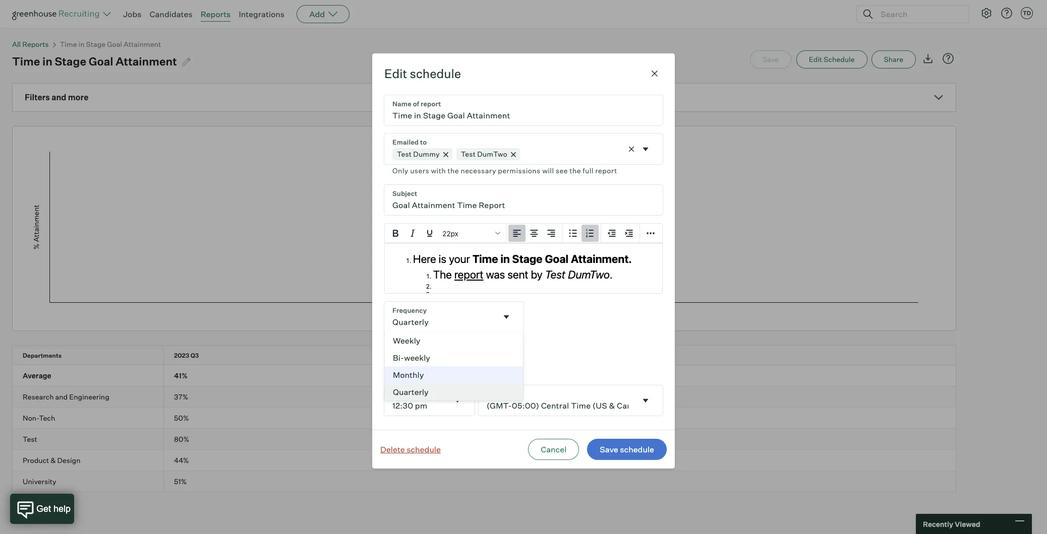 Task type: locate. For each thing, give the bounding box(es) containing it.
departments
[[23, 352, 62, 360]]

6 row from the top
[[13, 451, 956, 471]]

row containing research and engineering
[[13, 387, 956, 408]]

row group containing test
[[13, 429, 956, 451]]

quarter up first day of quarter at the bottom
[[445, 342, 473, 352]]

1 vertical spatial edit
[[385, 66, 407, 81]]

attainment down jobs
[[124, 40, 161, 49]]

row containing non-tech
[[13, 408, 956, 429]]

1 vertical spatial time
[[12, 55, 40, 68]]

product
[[23, 457, 49, 465]]

0 horizontal spatial the
[[448, 167, 459, 175]]

reports right candidates link
[[201, 9, 231, 19]]

test down non-
[[23, 436, 37, 444]]

day for last
[[420, 342, 434, 352]]

quarterly option
[[385, 384, 523, 401]]

in down greenhouse recruiting 'image'
[[78, 40, 85, 49]]

2 row group from the top
[[13, 387, 956, 408]]

row group containing non-tech
[[13, 408, 956, 429]]

more
[[68, 92, 88, 103]]

share
[[884, 55, 904, 64]]

jobs link
[[123, 9, 142, 19]]

5 row group from the top
[[13, 451, 956, 472]]

the
[[448, 167, 459, 175], [570, 167, 581, 175]]

grid
[[13, 346, 956, 493]]

the right with on the left top
[[448, 167, 459, 175]]

schedule
[[824, 55, 855, 64]]

test up necessary
[[461, 150, 476, 158]]

row for row group containing test
[[13, 429, 956, 450]]

test up the only
[[397, 150, 412, 158]]

schedule
[[410, 66, 461, 81], [407, 445, 441, 455], [620, 445, 654, 455]]

q3
[[191, 352, 199, 360]]

of up first day of quarter at the bottom
[[436, 342, 443, 352]]

1 vertical spatial quarter
[[445, 359, 473, 369]]

university
[[23, 478, 56, 487]]

of down last day of quarter
[[436, 359, 443, 369]]

0 horizontal spatial in
[[42, 55, 52, 68]]

edit inside button
[[809, 55, 823, 64]]

7 row from the top
[[13, 472, 956, 493]]

1 vertical spatial goal
[[89, 55, 113, 68]]

1 vertical spatial time in stage goal attainment
[[12, 55, 177, 68]]

delete schedule button
[[378, 439, 443, 461]]

td
[[1023, 10, 1031, 17]]

test
[[397, 150, 412, 158], [461, 150, 476, 158], [23, 436, 37, 444]]

list box containing weekly
[[385, 333, 524, 402]]

row containing product & design
[[13, 451, 956, 471]]

goal
[[107, 40, 122, 49], [89, 55, 113, 68]]

test inside row
[[23, 436, 37, 444]]

none field containing test dummy
[[385, 134, 663, 177]]

test dummy
[[397, 150, 440, 158]]

only
[[393, 167, 409, 175]]

time in stage goal attainment down the "time in stage goal attainment" link
[[12, 55, 177, 68]]

reports right all
[[22, 40, 49, 49]]

0 horizontal spatial reports
[[22, 40, 49, 49]]

1 horizontal spatial time
[[60, 40, 77, 49]]

stage
[[86, 40, 105, 49], [55, 55, 86, 68]]

users
[[410, 167, 429, 175]]

5 row from the top
[[13, 429, 956, 450]]

quarter down weekly option
[[445, 359, 473, 369]]

faq image
[[943, 53, 955, 65]]

non-tech
[[23, 414, 55, 423]]

6 row group from the top
[[13, 472, 956, 493]]

22px button
[[438, 225, 504, 242]]

cancel button
[[528, 439, 579, 461]]

time
[[60, 40, 77, 49], [12, 55, 40, 68]]

time down greenhouse recruiting 'image'
[[60, 40, 77, 49]]

3 row group from the top
[[13, 408, 956, 429]]

1 vertical spatial day
[[421, 359, 435, 369]]

attainment down the "time in stage goal attainment" link
[[116, 55, 177, 68]]

and inside row group
[[55, 393, 68, 402]]

of for first
[[436, 359, 443, 369]]

1 vertical spatial attainment
[[116, 55, 177, 68]]

edit schedule
[[385, 66, 461, 81]]

of for last
[[436, 342, 443, 352]]

0 vertical spatial day
[[420, 342, 434, 352]]

None field
[[385, 134, 663, 177], [385, 302, 524, 332], [385, 386, 475, 416], [479, 386, 663, 416], [385, 302, 524, 332], [385, 386, 475, 416], [479, 386, 663, 416]]

schedule for edit schedule
[[410, 66, 461, 81]]

add
[[309, 9, 325, 19]]

report
[[596, 167, 617, 175]]

weekly
[[404, 353, 430, 363]]

row containing departments
[[13, 346, 956, 365]]

44%
[[174, 457, 189, 465]]

configure image
[[981, 7, 993, 19]]

1 vertical spatial of
[[436, 359, 443, 369]]

1 horizontal spatial edit
[[809, 55, 823, 64]]

all reports
[[12, 40, 49, 49]]

bi-weekly option
[[385, 350, 523, 367]]

3 row from the top
[[13, 387, 956, 408]]

edit schedule button
[[797, 51, 868, 69]]

share button
[[872, 51, 916, 69]]

non-
[[23, 414, 39, 423]]

grid containing average
[[13, 346, 956, 493]]

list box
[[385, 333, 524, 402]]

stage down greenhouse recruiting 'image'
[[86, 40, 105, 49]]

1 vertical spatial and
[[55, 393, 68, 402]]

quarter for first day of quarter
[[445, 359, 473, 369]]

reports link
[[201, 9, 231, 19]]

time down all reports
[[12, 55, 40, 68]]

1 row group from the top
[[13, 366, 956, 387]]

edit
[[809, 55, 823, 64], [385, 66, 407, 81]]

41%
[[174, 372, 188, 381]]

0 vertical spatial quarter
[[445, 342, 473, 352]]

1 horizontal spatial in
[[78, 40, 85, 49]]

1 vertical spatial reports
[[22, 40, 49, 49]]

1 horizontal spatial test
[[397, 150, 412, 158]]

row
[[13, 346, 956, 365], [13, 366, 956, 387], [13, 387, 956, 408], [13, 408, 956, 429], [13, 429, 956, 450], [13, 451, 956, 471], [13, 472, 956, 493]]

toolbar
[[507, 224, 563, 244], [563, 224, 601, 244], [601, 224, 640, 244]]

0 vertical spatial edit
[[809, 55, 823, 64]]

engineering
[[69, 393, 109, 402]]

1 toolbar from the left
[[507, 224, 563, 244]]

last day of quarter
[[402, 342, 473, 352]]

of
[[436, 342, 443, 352], [436, 359, 443, 369]]

1 the from the left
[[448, 167, 459, 175]]

time in stage goal attainment
[[60, 40, 161, 49], [12, 55, 177, 68]]

row containing university
[[13, 472, 956, 493]]

and for filters
[[52, 92, 66, 103]]

row group
[[13, 366, 956, 387], [13, 387, 956, 408], [13, 408, 956, 429], [13, 429, 956, 451], [13, 451, 956, 472], [13, 472, 956, 493]]

1 row from the top
[[13, 346, 956, 365]]

day up weekly
[[420, 342, 434, 352]]

reports
[[201, 9, 231, 19], [22, 40, 49, 49]]

design
[[57, 457, 81, 465]]

1 horizontal spatial reports
[[201, 9, 231, 19]]

attainment
[[124, 40, 161, 49], [116, 55, 177, 68]]

row containing average
[[13, 366, 956, 387]]

0 vertical spatial reports
[[201, 9, 231, 19]]

save and schedule this report to revisit it! element
[[750, 51, 797, 69]]

51%
[[174, 478, 187, 487]]

50%
[[174, 414, 189, 423]]

0 vertical spatial and
[[52, 92, 66, 103]]

toggle flyout image
[[641, 144, 651, 154], [502, 312, 512, 322], [452, 396, 463, 406], [641, 396, 651, 406]]

3 toolbar from the left
[[601, 224, 640, 244]]

and left more
[[52, 92, 66, 103]]

first day of quarter
[[402, 359, 473, 369]]

row containing test
[[13, 429, 956, 450]]

viewed
[[955, 520, 981, 529]]

in down all reports
[[42, 55, 52, 68]]

first
[[402, 359, 419, 369]]

time in stage goal attainment down jobs
[[60, 40, 161, 49]]

day
[[420, 342, 434, 352], [421, 359, 435, 369]]

1 vertical spatial stage
[[55, 55, 86, 68]]

row group containing university
[[13, 472, 956, 493]]

0 horizontal spatial edit
[[385, 66, 407, 81]]

stage up more
[[55, 55, 86, 68]]

and
[[52, 92, 66, 103], [55, 393, 68, 402]]

candidates link
[[150, 9, 193, 19]]

None text field
[[385, 386, 448, 416]]

4 row from the top
[[13, 408, 956, 429]]

td button
[[1021, 7, 1033, 19]]

candidates
[[150, 9, 193, 19]]

80%
[[174, 436, 189, 444]]

2 row from the top
[[13, 366, 956, 387]]

None text field
[[385, 95, 663, 126], [385, 185, 663, 215], [385, 302, 498, 332], [479, 386, 637, 416], [385, 95, 663, 126], [385, 185, 663, 215], [385, 302, 498, 332], [479, 386, 637, 416]]

tech
[[39, 414, 55, 423]]

22px
[[443, 229, 459, 238]]

day right first
[[421, 359, 435, 369]]

clear selection image
[[627, 144, 637, 154]]

delete schedule
[[380, 445, 441, 455]]

and right research
[[55, 393, 68, 402]]

the left full
[[570, 167, 581, 175]]

weekly option
[[385, 333, 523, 350]]

4 row group from the top
[[13, 429, 956, 451]]

2 horizontal spatial test
[[461, 150, 476, 158]]

1 horizontal spatial the
[[570, 167, 581, 175]]

&
[[51, 457, 56, 465]]

quarter
[[445, 342, 473, 352], [445, 359, 473, 369]]

in
[[78, 40, 85, 49], [42, 55, 52, 68]]

edit for edit schedule
[[385, 66, 407, 81]]

see
[[556, 167, 568, 175]]

0 vertical spatial time in stage goal attainment
[[60, 40, 161, 49]]

average
[[23, 372, 51, 381]]

2023 q3
[[174, 352, 199, 360]]

0 horizontal spatial test
[[23, 436, 37, 444]]

0 vertical spatial of
[[436, 342, 443, 352]]



Task type: vqa. For each thing, say whether or not it's contained in the screenshot.
7721
no



Task type: describe. For each thing, give the bounding box(es) containing it.
0 vertical spatial goal
[[107, 40, 122, 49]]

weekly
[[393, 336, 421, 346]]

download image
[[922, 53, 935, 65]]

row group containing product & design
[[13, 451, 956, 472]]

permissions
[[498, 167, 541, 175]]

bi-weekly
[[393, 353, 430, 363]]

research
[[23, 393, 54, 402]]

dumtwo
[[477, 150, 508, 158]]

delete
[[380, 445, 405, 455]]

quarter for last day of quarter
[[445, 342, 473, 352]]

row for row group containing product & design
[[13, 451, 956, 471]]

xychart image
[[25, 127, 944, 329]]

integrations
[[239, 9, 285, 19]]

schedule for delete schedule
[[407, 445, 441, 455]]

0 vertical spatial time
[[60, 40, 77, 49]]

2023
[[174, 352, 189, 360]]

0 vertical spatial in
[[78, 40, 85, 49]]

recently viewed
[[923, 520, 981, 529]]

with
[[431, 167, 446, 175]]

edit schedule
[[809, 55, 855, 64]]

monthly option
[[385, 367, 523, 384]]

greenhouse recruiting image
[[12, 8, 103, 20]]

test dumtwo
[[461, 150, 508, 158]]

only users with the necessary permissions will see the full report
[[393, 167, 617, 175]]

Search text field
[[879, 7, 960, 21]]

quarterly
[[393, 388, 429, 398]]

none field clear selection
[[385, 134, 663, 177]]

add button
[[297, 5, 350, 23]]

day for first
[[421, 359, 435, 369]]

last
[[402, 342, 418, 352]]

filters
[[25, 92, 50, 103]]

row for row group containing university
[[13, 472, 956, 493]]

filters and more
[[25, 92, 88, 103]]

necessary
[[461, 167, 496, 175]]

0 horizontal spatial time
[[12, 55, 40, 68]]

bi-
[[393, 353, 404, 363]]

22px group
[[385, 224, 663, 244]]

row group containing research and engineering
[[13, 387, 956, 408]]

test for test dumtwo
[[461, 150, 476, 158]]

1 vertical spatial in
[[42, 55, 52, 68]]

save
[[600, 445, 619, 455]]

test for test dummy
[[397, 150, 412, 158]]

2 toolbar from the left
[[563, 224, 601, 244]]

row group containing average
[[13, 366, 956, 387]]

full
[[583, 167, 594, 175]]

row for row group containing research and engineering
[[13, 387, 956, 408]]

edit for edit schedule
[[809, 55, 823, 64]]

jobs
[[123, 9, 142, 19]]

save schedule button
[[588, 439, 667, 461]]

row for row group containing average
[[13, 366, 956, 387]]

22px toolbar
[[385, 224, 507, 244]]

monthly
[[393, 370, 424, 380]]

research and engineering
[[23, 393, 109, 402]]

all reports link
[[12, 40, 49, 49]]

save schedule
[[600, 445, 654, 455]]

td button
[[1019, 5, 1035, 21]]

product & design
[[23, 457, 81, 465]]

all
[[12, 40, 21, 49]]

2 the from the left
[[570, 167, 581, 175]]

cancel
[[541, 445, 567, 455]]

will
[[543, 167, 554, 175]]

close modal icon image
[[649, 68, 661, 80]]

integrations link
[[239, 9, 285, 19]]

dummy
[[413, 150, 440, 158]]

schedule for save schedule
[[620, 445, 654, 455]]

row for row group containing non-tech
[[13, 408, 956, 429]]

37%
[[174, 393, 188, 402]]

recently
[[923, 520, 954, 529]]

0 vertical spatial attainment
[[124, 40, 161, 49]]

0 vertical spatial stage
[[86, 40, 105, 49]]

and for research
[[55, 393, 68, 402]]

time in stage goal attainment link
[[60, 40, 161, 49]]



